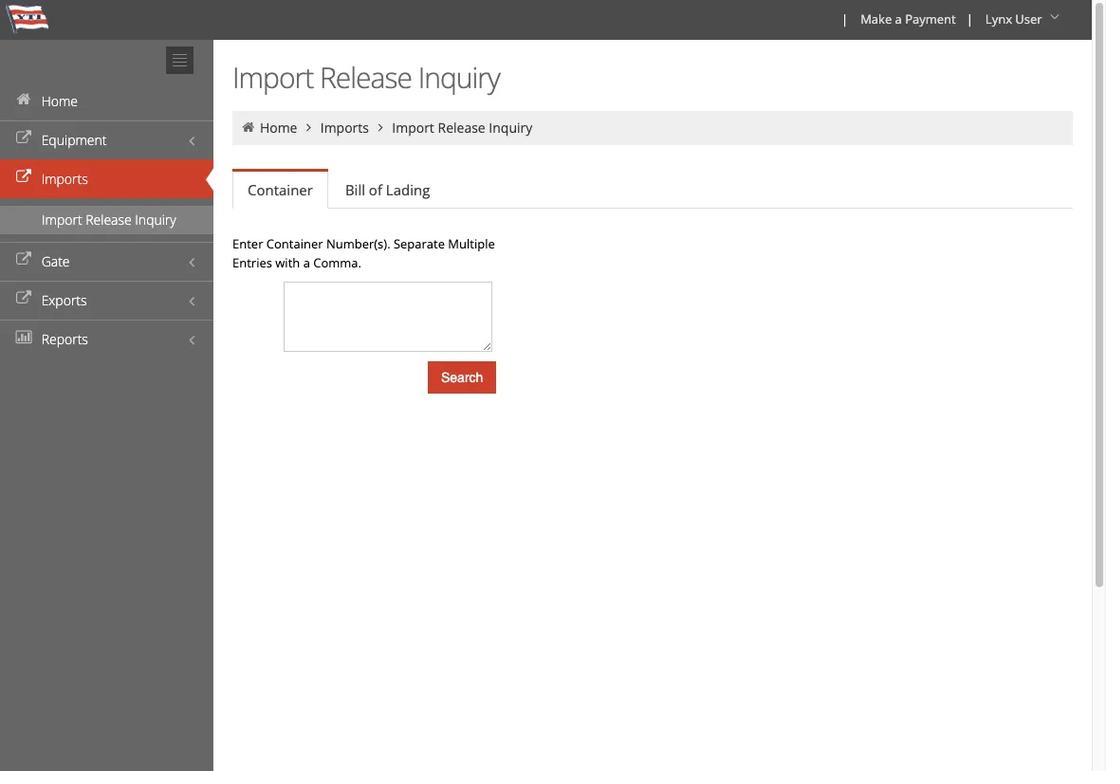Task type: vqa. For each thing, say whether or not it's contained in the screenshot.
an
no



Task type: locate. For each thing, give the bounding box(es) containing it.
1 vertical spatial import
[[392, 119, 434, 137]]

1 horizontal spatial import release inquiry link
[[392, 119, 533, 137]]

import release inquiry link up lading
[[392, 119, 533, 137]]

of
[[369, 180, 382, 199]]

exports link
[[0, 281, 214, 320]]

0 vertical spatial home
[[41, 92, 78, 110]]

angle right image right home icon
[[301, 121, 317, 134]]

lading
[[386, 180, 430, 199]]

1 horizontal spatial home link
[[260, 119, 297, 137]]

equipment
[[41, 131, 107, 149]]

0 vertical spatial external link image
[[14, 132, 33, 145]]

import
[[232, 58, 313, 97], [392, 119, 434, 137], [42, 211, 82, 229]]

|
[[842, 10, 849, 28], [967, 10, 973, 28]]

external link image inside equipment link
[[14, 132, 33, 145]]

1 vertical spatial external link image
[[14, 171, 33, 184]]

exports
[[41, 291, 87, 309]]

1 vertical spatial import release inquiry link
[[0, 206, 214, 234]]

imports link down "equipment" in the top of the page
[[0, 159, 214, 198]]

home link up "equipment" in the top of the page
[[0, 82, 214, 121]]

0 horizontal spatial import release inquiry link
[[0, 206, 214, 234]]

home
[[41, 92, 78, 110], [260, 119, 297, 137]]

1 horizontal spatial release
[[320, 58, 412, 97]]

equipment link
[[0, 121, 214, 159]]

import up gate on the left
[[42, 211, 82, 229]]

container up enter
[[248, 180, 313, 199]]

external link image
[[14, 132, 33, 145], [14, 171, 33, 184], [14, 253, 33, 267]]

3 external link image from the top
[[14, 253, 33, 267]]

release
[[320, 58, 412, 97], [438, 119, 486, 137], [86, 211, 132, 229]]

import up home icon
[[232, 58, 313, 97]]

a right make
[[895, 10, 902, 28]]

home right home image
[[41, 92, 78, 110]]

| left the lynx
[[967, 10, 973, 28]]

2 | from the left
[[967, 10, 973, 28]]

1 horizontal spatial a
[[895, 10, 902, 28]]

lynx user link
[[977, 0, 1071, 40]]

1 vertical spatial imports
[[41, 170, 88, 188]]

inquiry
[[418, 58, 500, 97], [489, 119, 533, 137], [135, 211, 176, 229]]

angle right image up "of"
[[372, 121, 389, 134]]

imports link up "bill"
[[321, 119, 369, 137]]

imports link
[[321, 119, 369, 137], [0, 159, 214, 198]]

2 horizontal spatial import
[[392, 119, 434, 137]]

angle right image
[[301, 121, 317, 134], [372, 121, 389, 134]]

imports up "bill"
[[321, 119, 369, 137]]

home link
[[0, 82, 214, 121], [260, 119, 297, 137]]

2 vertical spatial inquiry
[[135, 211, 176, 229]]

a inside make a payment "link"
[[895, 10, 902, 28]]

2 vertical spatial import
[[42, 211, 82, 229]]

1 horizontal spatial |
[[967, 10, 973, 28]]

import release inquiry link up gate link
[[0, 206, 214, 234]]

1 vertical spatial release
[[438, 119, 486, 137]]

0 vertical spatial import release inquiry
[[232, 58, 500, 97]]

import release inquiry
[[232, 58, 500, 97], [392, 119, 533, 137], [42, 211, 176, 229]]

import release inquiry for the topmost import release inquiry link
[[392, 119, 533, 137]]

enter
[[232, 235, 263, 252]]

2 horizontal spatial release
[[438, 119, 486, 137]]

container inside enter container number(s).  separate multiple entries with a comma.
[[266, 235, 323, 252]]

a right with
[[303, 254, 310, 271]]

0 vertical spatial imports
[[321, 119, 369, 137]]

angle down image
[[1046, 10, 1065, 24]]

0 horizontal spatial angle right image
[[301, 121, 317, 134]]

0 vertical spatial a
[[895, 10, 902, 28]]

home right home icon
[[260, 119, 297, 137]]

1 vertical spatial container
[[266, 235, 323, 252]]

imports
[[321, 119, 369, 137], [41, 170, 88, 188]]

imports down "equipment" in the top of the page
[[41, 170, 88, 188]]

container up with
[[266, 235, 323, 252]]

external link image
[[14, 292, 33, 306]]

container
[[248, 180, 313, 199], [266, 235, 323, 252]]

1 horizontal spatial import
[[232, 58, 313, 97]]

1 horizontal spatial home
[[260, 119, 297, 137]]

external link image inside gate link
[[14, 253, 33, 267]]

| left make
[[842, 10, 849, 28]]

import release inquiry for leftmost import release inquiry link
[[42, 211, 176, 229]]

with
[[275, 254, 300, 271]]

home link right home icon
[[260, 119, 297, 137]]

1 horizontal spatial angle right image
[[372, 121, 389, 134]]

2 external link image from the top
[[14, 171, 33, 184]]

0 vertical spatial container
[[248, 180, 313, 199]]

0 horizontal spatial |
[[842, 10, 849, 28]]

home image
[[14, 93, 33, 106]]

import up lading
[[392, 119, 434, 137]]

0 vertical spatial imports link
[[321, 119, 369, 137]]

0 horizontal spatial home
[[41, 92, 78, 110]]

0 horizontal spatial import
[[42, 211, 82, 229]]

0 vertical spatial import
[[232, 58, 313, 97]]

search
[[441, 370, 483, 385]]

release inside import release inquiry link
[[86, 211, 132, 229]]

None text field
[[284, 282, 492, 352]]

gate
[[41, 252, 70, 270]]

1 external link image from the top
[[14, 132, 33, 145]]

0 horizontal spatial a
[[303, 254, 310, 271]]

bill of lading link
[[330, 171, 445, 209]]

1 | from the left
[[842, 10, 849, 28]]

1 vertical spatial inquiry
[[489, 119, 533, 137]]

2 vertical spatial import release inquiry
[[42, 211, 176, 229]]

a inside enter container number(s).  separate multiple entries with a comma.
[[303, 254, 310, 271]]

make
[[861, 10, 892, 28]]

2 vertical spatial release
[[86, 211, 132, 229]]

1 vertical spatial a
[[303, 254, 310, 271]]

0 horizontal spatial release
[[86, 211, 132, 229]]

1 vertical spatial home
[[260, 119, 297, 137]]

2 vertical spatial external link image
[[14, 253, 33, 267]]

make a payment
[[861, 10, 956, 28]]

import release inquiry link
[[392, 119, 533, 137], [0, 206, 214, 234]]

0 horizontal spatial imports
[[41, 170, 88, 188]]

1 vertical spatial import release inquiry
[[392, 119, 533, 137]]

0 horizontal spatial imports link
[[0, 159, 214, 198]]

external link image inside imports 'link'
[[14, 171, 33, 184]]

a
[[895, 10, 902, 28], [303, 254, 310, 271]]

0 vertical spatial import release inquiry link
[[392, 119, 533, 137]]



Task type: describe. For each thing, give the bounding box(es) containing it.
0 vertical spatial release
[[320, 58, 412, 97]]

reports link
[[0, 320, 214, 359]]

lynx user
[[986, 10, 1043, 28]]

external link image for gate
[[14, 253, 33, 267]]

search button
[[428, 362, 497, 394]]

home image
[[240, 121, 257, 134]]

separate
[[394, 235, 445, 252]]

payment
[[905, 10, 956, 28]]

1 angle right image from the left
[[301, 121, 317, 134]]

1 horizontal spatial imports
[[321, 119, 369, 137]]

lynx
[[986, 10, 1012, 28]]

external link image for equipment
[[14, 132, 33, 145]]

0 vertical spatial inquiry
[[418, 58, 500, 97]]

container link
[[232, 172, 328, 209]]

multiple
[[448, 235, 495, 252]]

imports inside imports 'link'
[[41, 170, 88, 188]]

make a payment link
[[852, 0, 963, 40]]

bill of lading
[[345, 180, 430, 199]]

number(s).
[[326, 235, 391, 252]]

release for the topmost import release inquiry link
[[438, 119, 486, 137]]

1 vertical spatial imports link
[[0, 159, 214, 198]]

comma.
[[313, 254, 362, 271]]

container inside "link"
[[248, 180, 313, 199]]

entries
[[232, 254, 272, 271]]

reports
[[41, 330, 88, 348]]

user
[[1016, 10, 1043, 28]]

2 angle right image from the left
[[372, 121, 389, 134]]

0 horizontal spatial home link
[[0, 82, 214, 121]]

bar chart image
[[14, 331, 33, 344]]

bill
[[345, 180, 365, 199]]

release for leftmost import release inquiry link
[[86, 211, 132, 229]]

enter container number(s).  separate multiple entries with a comma.
[[232, 235, 495, 271]]

gate link
[[0, 242, 214, 281]]

1 horizontal spatial imports link
[[321, 119, 369, 137]]

external link image for imports
[[14, 171, 33, 184]]



